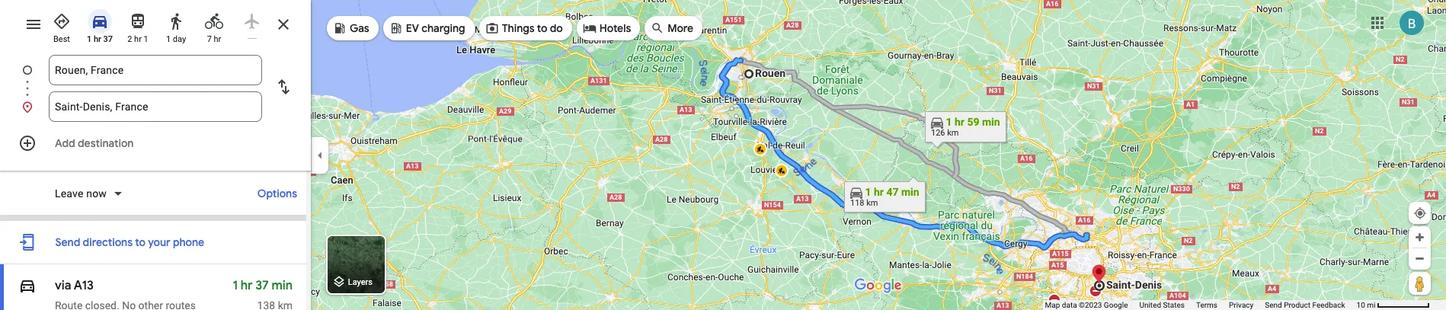 Task type: locate. For each thing, give the bounding box(es) containing it.
1 list item from the top
[[0, 55, 311, 104]]

send directions to your phone
[[55, 235, 204, 249]]

destination
[[78, 136, 134, 150]]

driving image containing 
[[18, 275, 37, 296]]

1 left 'min'
[[233, 278, 238, 293]]

37 left 'min'
[[255, 278, 269, 293]]

list item up add destination button
[[0, 91, 311, 122]]

show street view coverage image
[[1409, 272, 1431, 295]]

0 vertical spatial none field
[[55, 55, 256, 85]]

hr inside directions main content
[[241, 278, 253, 293]]

1 right 2 at the top left
[[144, 34, 148, 44]]

footer containing map data ©2023 google
[[1045, 300, 1357, 310]]

your
[[148, 235, 170, 249]]

hr right '7'
[[214, 34, 221, 44]]

leave now button
[[49, 186, 130, 204]]

add
[[55, 136, 75, 150]]

hr for 2 hr 1
[[134, 34, 142, 44]]

driving image
[[91, 12, 109, 30], [18, 275, 37, 296]]

1 horizontal spatial driving image
[[91, 12, 109, 30]]

hr for 7 hr
[[214, 34, 221, 44]]

1 for 1 hr 37 min
[[233, 278, 238, 293]]

send left directions at bottom left
[[55, 235, 80, 249]]

ev charging button
[[383, 10, 474, 46]]

1 horizontal spatial to
[[537, 21, 547, 35]]

37 left 2 at the top left
[[103, 34, 113, 44]]

via
[[55, 278, 71, 293]]

1 right best
[[87, 34, 92, 44]]

privacy
[[1229, 301, 1254, 309]]

none field up add destination button
[[55, 91, 256, 122]]

2 hr 1
[[127, 34, 148, 44]]

collapse side panel image
[[312, 147, 328, 163]]

states
[[1163, 301, 1185, 309]]

to left "your"
[[135, 235, 145, 249]]

1 vertical spatial none field
[[55, 91, 256, 122]]

min
[[272, 278, 293, 293]]

0 horizontal spatial to
[[135, 235, 145, 249]]

None radio
[[236, 6, 268, 39]]

0 vertical spatial driving image
[[91, 12, 109, 30]]

driving image left via
[[18, 275, 37, 296]]

send
[[55, 235, 80, 249], [1265, 301, 1282, 309]]

0 horizontal spatial 37
[[103, 34, 113, 44]]

0 vertical spatial send
[[55, 235, 80, 249]]

terms button
[[1196, 300, 1218, 310]]

options
[[257, 187, 297, 200]]

none field 'starting point rouen, france'
[[55, 55, 256, 85]]

0 vertical spatial 37
[[103, 34, 113, 44]]

37 for 1 hr 37
[[103, 34, 113, 44]]

©2023
[[1079, 301, 1102, 309]]

0 vertical spatial to
[[537, 21, 547, 35]]

add destination
[[55, 136, 134, 150]]


[[18, 275, 37, 296]]

1 vertical spatial 37
[[255, 278, 269, 293]]

1
[[87, 34, 92, 44], [144, 34, 148, 44], [166, 34, 171, 44], [233, 278, 238, 293]]

none field down 2 hr 1
[[55, 55, 256, 85]]

feedback
[[1312, 301, 1345, 309]]

united states button
[[1139, 300, 1185, 310]]

driving image up the 1 hr 37
[[91, 12, 109, 30]]

phone
[[173, 235, 204, 249]]

hr
[[94, 34, 101, 44], [134, 34, 142, 44], [214, 34, 221, 44], [241, 278, 253, 293]]

1 horizontal spatial 37
[[255, 278, 269, 293]]

1 vertical spatial send
[[1265, 301, 1282, 309]]

Starting point Rouen, France field
[[55, 61, 256, 79]]

to left do
[[537, 21, 547, 35]]

37
[[103, 34, 113, 44], [255, 278, 269, 293]]

0 horizontal spatial driving image
[[18, 275, 37, 296]]

Best radio
[[46, 6, 78, 45]]

list item down 2 hr 1
[[0, 55, 311, 104]]

hr left 'min'
[[241, 278, 253, 293]]

gas button
[[327, 10, 378, 46]]

37 inside directions main content
[[255, 278, 269, 293]]

send inside directions main content
[[55, 235, 80, 249]]

united states
[[1139, 301, 1185, 309]]

1 hr 37 radio
[[84, 6, 116, 45]]

2 none field from the top
[[55, 91, 256, 122]]

list
[[0, 55, 311, 122]]

hr right 2 at the top left
[[134, 34, 142, 44]]

footer
[[1045, 300, 1357, 310]]

layers
[[348, 278, 373, 287]]

flights image
[[243, 12, 261, 30]]

37 inside option
[[103, 34, 113, 44]]

zoom in image
[[1414, 232, 1426, 243]]

1 vertical spatial to
[[135, 235, 145, 249]]

1 inside directions main content
[[233, 278, 238, 293]]

1 horizontal spatial send
[[1265, 301, 1282, 309]]

None field
[[55, 55, 256, 85], [55, 91, 256, 122]]

terms
[[1196, 301, 1218, 309]]

hr left 2 at the top left
[[94, 34, 101, 44]]

7 hr
[[207, 34, 221, 44]]

hr inside radio
[[134, 34, 142, 44]]

list item
[[0, 55, 311, 104], [0, 91, 311, 122]]

to
[[537, 21, 547, 35], [135, 235, 145, 249]]

mi
[[1367, 301, 1376, 309]]

none field for 1st list item
[[55, 55, 256, 85]]

send left the product
[[1265, 301, 1282, 309]]

things to do button
[[479, 10, 572, 46]]

add destination button
[[0, 128, 311, 158]]

ev charging
[[406, 21, 465, 35]]

1 vertical spatial driving image
[[18, 275, 37, 296]]

send product feedback
[[1265, 301, 1345, 309]]

a13
[[74, 278, 94, 293]]

send inside footer
[[1265, 301, 1282, 309]]

0 horizontal spatial send
[[55, 235, 80, 249]]

gas
[[350, 21, 369, 35]]

none field for 1st list item from the bottom of the list in google maps element
[[55, 91, 256, 122]]

2 list item from the top
[[0, 91, 311, 122]]

footer inside google maps element
[[1045, 300, 1357, 310]]

1 inside 1 hr 37 option
[[87, 34, 92, 44]]

1 none field from the top
[[55, 55, 256, 85]]

1 inside 1 day option
[[166, 34, 171, 44]]

Destination Saint-Denis, France field
[[55, 98, 256, 116]]

driving image inside directions main content
[[18, 275, 37, 296]]

1 left day
[[166, 34, 171, 44]]



Task type: vqa. For each thing, say whether or not it's contained in the screenshot.
send within the BUTTON
yes



Task type: describe. For each thing, give the bounding box(es) containing it.
via a13
[[55, 278, 94, 293]]

things
[[502, 21, 535, 35]]

options button
[[250, 180, 305, 207]]

do
[[550, 21, 563, 35]]

10
[[1357, 301, 1365, 309]]

product
[[1284, 301, 1311, 309]]

best travel modes image
[[53, 12, 71, 30]]

list inside google maps element
[[0, 55, 311, 122]]

zoom out image
[[1414, 253, 1426, 264]]

1 for 1 day
[[166, 34, 171, 44]]

none field the destination saint-denis, france
[[55, 91, 256, 122]]

map
[[1045, 301, 1060, 309]]

2
[[127, 34, 132, 44]]

leave
[[55, 187, 83, 200]]

charging
[[421, 21, 465, 35]]

10 mi
[[1357, 301, 1376, 309]]

map data ©2023 google
[[1045, 301, 1128, 309]]

send directions to your phone button
[[48, 227, 212, 258]]

hotels button
[[577, 10, 640, 46]]

1 day
[[166, 34, 186, 44]]

1 inside 2 hr 1 radio
[[144, 34, 148, 44]]

united
[[1139, 301, 1161, 309]]

7
[[207, 34, 212, 44]]

transit image
[[129, 12, 147, 30]]

1 for 1 hr 37
[[87, 34, 92, 44]]

1 hr 37
[[87, 34, 113, 44]]

reverse starting point and destination image
[[274, 78, 293, 96]]

now
[[86, 187, 107, 200]]

send product feedback button
[[1265, 300, 1345, 310]]

show your location image
[[1413, 206, 1427, 220]]

send for send directions to your phone
[[55, 235, 80, 249]]

things to do
[[502, 21, 563, 35]]

driving image inside 1 hr 37 option
[[91, 12, 109, 30]]

privacy button
[[1229, 300, 1254, 310]]

more
[[668, 21, 693, 35]]

2 hr 1 radio
[[122, 6, 154, 45]]

data
[[1062, 301, 1077, 309]]

best
[[53, 34, 70, 44]]

close directions image
[[274, 15, 293, 34]]

hr for 1 hr 37
[[94, 34, 101, 44]]

leave now
[[55, 187, 107, 200]]

to inside the things to do button
[[537, 21, 547, 35]]

directions main content
[[0, 0, 311, 310]]

to inside send directions to your phone button
[[135, 235, 145, 249]]

ev
[[406, 21, 419, 35]]

hotels
[[599, 21, 631, 35]]

1 hr 37 min
[[233, 278, 293, 293]]

37 for 1 hr 37 min
[[255, 278, 269, 293]]

hr for 1 hr 37 min
[[241, 278, 253, 293]]

google
[[1104, 301, 1128, 309]]

1 day radio
[[160, 6, 192, 45]]

leave now option
[[55, 186, 110, 201]]

more button
[[645, 10, 702, 46]]

walking image
[[167, 12, 185, 30]]

7 hr radio
[[198, 6, 230, 45]]

day
[[173, 34, 186, 44]]

10 mi button
[[1357, 301, 1430, 309]]

cycling image
[[205, 12, 223, 30]]

send for send product feedback
[[1265, 301, 1282, 309]]

google maps element
[[0, 0, 1446, 310]]

directions
[[83, 235, 133, 249]]



